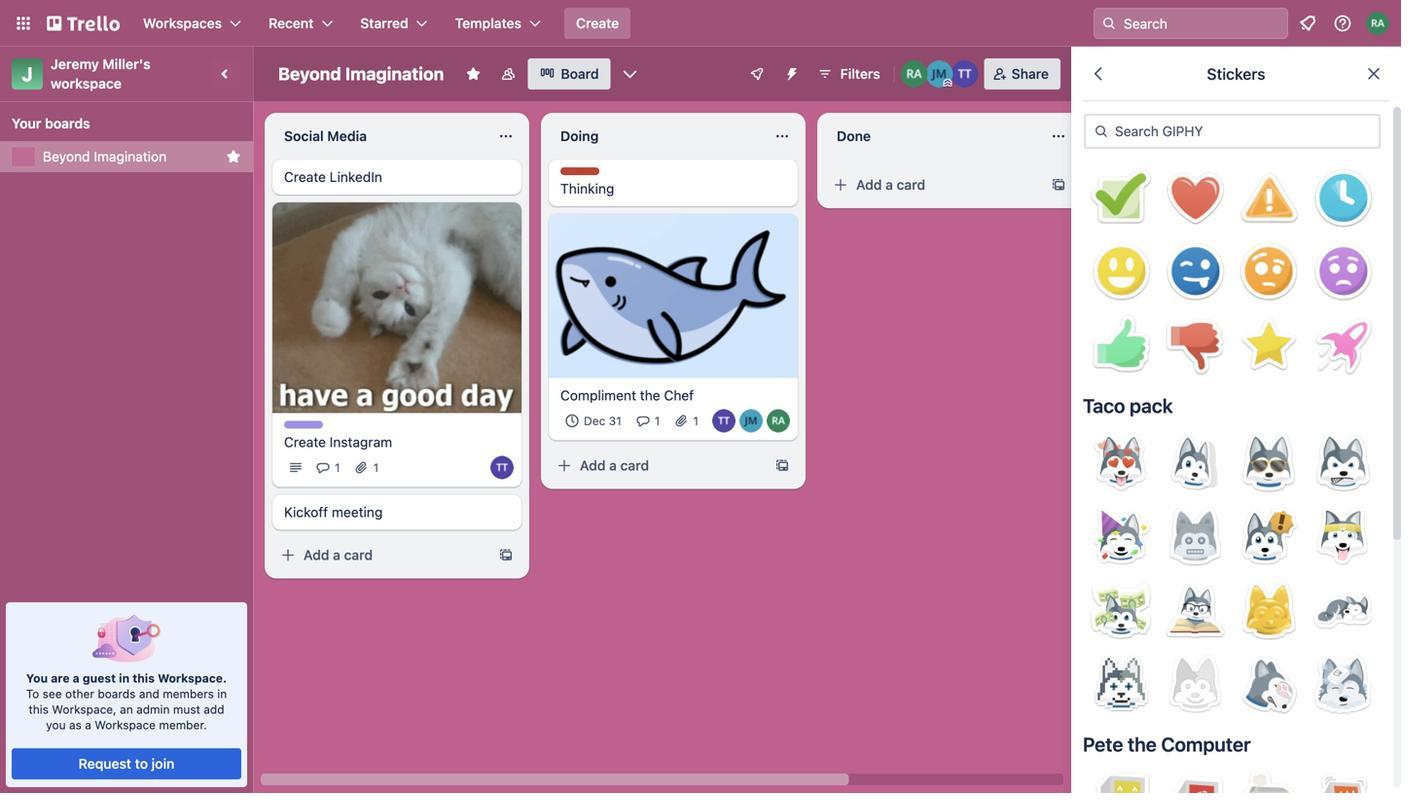 Task type: vqa. For each thing, say whether or not it's contained in the screenshot.
the bottom Trello
no



Task type: describe. For each thing, give the bounding box(es) containing it.
recent button
[[257, 8, 345, 39]]

request
[[79, 756, 131, 772]]

as
[[69, 718, 82, 732]]

a for doing
[[609, 458, 617, 474]]

see
[[42, 687, 62, 701]]

add a card button for doing
[[549, 450, 767, 481]]

taco pack
[[1083, 394, 1173, 417]]

admin
[[136, 703, 170, 716]]

jeremy
[[51, 56, 99, 72]]

chef
[[664, 388, 694, 404]]

1 down compliment the chef link
[[655, 414, 660, 428]]

workspace navigation collapse icon image
[[212, 60, 239, 88]]

and
[[139, 687, 159, 701]]

0 horizontal spatial boards
[[45, 115, 90, 131]]

card for social media
[[344, 547, 373, 563]]

create linkedin link
[[284, 167, 510, 187]]

an
[[120, 703, 133, 716]]

board
[[561, 66, 599, 82]]

dec
[[584, 414, 606, 428]]

add
[[204, 703, 224, 716]]

31
[[609, 414, 622, 428]]

computer
[[1162, 733, 1251, 756]]

workspace.
[[158, 672, 227, 685]]

create from template… image for doing
[[775, 458, 790, 474]]

0 notifications image
[[1296, 12, 1320, 35]]

star or unstar board image
[[466, 66, 481, 82]]

starred icon image
[[226, 149, 241, 164]]

open information menu image
[[1333, 14, 1353, 33]]

create from template… image
[[1051, 177, 1067, 193]]

kickoff meeting
[[284, 504, 383, 520]]

beyond inside the board name text field
[[278, 63, 341, 84]]

join
[[152, 756, 174, 772]]

done
[[837, 128, 871, 144]]

miller's
[[103, 56, 151, 72]]

add for social media
[[304, 547, 329, 563]]

pete
[[1083, 733, 1124, 756]]

thoughts thinking
[[561, 168, 614, 197]]

workspace visible image
[[501, 66, 516, 82]]

stickers
[[1207, 65, 1266, 83]]

a for social media
[[333, 547, 341, 563]]

0 horizontal spatial imagination
[[94, 148, 167, 164]]

Social Media text field
[[273, 121, 487, 152]]

create from template… image for social media
[[498, 547, 514, 563]]

kickoff
[[284, 504, 328, 520]]

the for pete
[[1128, 733, 1157, 756]]

1 vertical spatial this
[[29, 703, 49, 716]]

0 horizontal spatial in
[[119, 672, 130, 685]]

a for done
[[886, 177, 893, 193]]

share button
[[985, 58, 1061, 90]]

0 vertical spatial this
[[133, 672, 155, 685]]

member.
[[159, 718, 207, 732]]

templates
[[455, 15, 522, 31]]

create for create linkedin
[[284, 169, 326, 185]]

pack
[[1130, 394, 1173, 417]]

Done text field
[[825, 121, 1039, 152]]

starred button
[[349, 8, 440, 39]]

are
[[51, 672, 70, 685]]

color: bold red, title: "thoughts" element
[[561, 167, 614, 182]]

add for doing
[[580, 458, 606, 474]]

request to join
[[79, 756, 174, 772]]

Board name text field
[[269, 58, 454, 90]]

primary element
[[0, 0, 1401, 47]]

other
[[65, 687, 94, 701]]

you are a guest in this workspace. to see other boards and members in this workspace, an admin must add you as a workspace member.
[[26, 672, 227, 732]]

add a card for done
[[856, 177, 926, 193]]

guest
[[83, 672, 116, 685]]

starred
[[360, 15, 408, 31]]

to
[[26, 687, 39, 701]]

to
[[135, 756, 148, 772]]

create instagram
[[284, 434, 392, 450]]

workspace,
[[52, 703, 117, 716]]

0 horizontal spatial beyond
[[43, 148, 90, 164]]

thinking link
[[561, 179, 786, 199]]

card for done
[[897, 177, 926, 193]]

your boards with 1 items element
[[12, 112, 232, 135]]

search image
[[1102, 16, 1117, 31]]

add a card button for done
[[825, 169, 1043, 200]]

1 vertical spatial in
[[217, 687, 227, 701]]



Task type: locate. For each thing, give the bounding box(es) containing it.
2 vertical spatial add a card
[[304, 547, 373, 563]]

add a card down 31
[[580, 458, 649, 474]]

ruby anderson (rubyanderson7) image right open information menu icon
[[1366, 12, 1390, 35]]

in right guest
[[119, 672, 130, 685]]

templates button
[[444, 8, 553, 39]]

1 vertical spatial terry turtle (terryturtle) image
[[712, 409, 736, 433]]

2 horizontal spatial add a card
[[856, 177, 926, 193]]

0 vertical spatial in
[[119, 672, 130, 685]]

create inside create instagram "link"
[[284, 434, 326, 450]]

0 horizontal spatial create from template… image
[[498, 547, 514, 563]]

1 horizontal spatial beyond imagination
[[278, 63, 444, 84]]

0 vertical spatial create
[[576, 15, 619, 31]]

add a card button for social media
[[273, 540, 491, 571]]

a right as
[[85, 718, 91, 732]]

0 horizontal spatial this
[[29, 703, 49, 716]]

workspace
[[95, 718, 156, 732]]

0 vertical spatial ruby anderson (rubyanderson7) image
[[1366, 12, 1390, 35]]

back to home image
[[47, 8, 120, 39]]

jeremy miller (jeremymiller198) image
[[926, 60, 953, 88]]

jeremy miller (jeremymiller198) image
[[740, 409, 763, 433]]

this down to
[[29, 703, 49, 716]]

card down 31
[[620, 458, 649, 474]]

jeremy miller's workspace
[[51, 56, 154, 91]]

beyond imagination
[[278, 63, 444, 84], [43, 148, 167, 164]]

linkedin
[[330, 169, 382, 185]]

kickoff meeting link
[[284, 503, 510, 522]]

this up and
[[133, 672, 155, 685]]

1
[[655, 414, 660, 428], [693, 414, 699, 428], [335, 461, 340, 474], [373, 461, 379, 474]]

1 horizontal spatial the
[[1128, 733, 1157, 756]]

0 horizontal spatial terry turtle (terryturtle) image
[[712, 409, 736, 433]]

1 vertical spatial create
[[284, 169, 326, 185]]

card down "done" text field
[[897, 177, 926, 193]]

add a card button
[[825, 169, 1043, 200], [549, 450, 767, 481], [273, 540, 491, 571]]

2 vertical spatial create
[[284, 434, 326, 450]]

create linkedin
[[284, 169, 382, 185]]

boards
[[45, 115, 90, 131], [98, 687, 136, 701]]

add a card button down kickoff meeting link
[[273, 540, 491, 571]]

create up board
[[576, 15, 619, 31]]

1 vertical spatial card
[[620, 458, 649, 474]]

a right are
[[73, 672, 80, 685]]

1 horizontal spatial ruby anderson (rubyanderson7) image
[[901, 60, 928, 88]]

1 down chef
[[693, 414, 699, 428]]

1 horizontal spatial boards
[[98, 687, 136, 701]]

terry turtle (terryturtle) image left share button
[[952, 60, 979, 88]]

2 horizontal spatial add a card button
[[825, 169, 1043, 200]]

1 horizontal spatial in
[[217, 687, 227, 701]]

power ups image
[[749, 66, 765, 82]]

Search field
[[1117, 9, 1288, 38]]

0 horizontal spatial card
[[344, 547, 373, 563]]

beyond down your boards
[[43, 148, 90, 164]]

0 vertical spatial card
[[897, 177, 926, 193]]

add a card button down "done" text field
[[825, 169, 1043, 200]]

add down kickoff
[[304, 547, 329, 563]]

add a card down done
[[856, 177, 926, 193]]

pete the computer
[[1083, 733, 1251, 756]]

create
[[576, 15, 619, 31], [284, 169, 326, 185], [284, 434, 326, 450]]

social
[[284, 128, 324, 144]]

0 vertical spatial add a card
[[856, 177, 926, 193]]

add down dec 31 checkbox
[[580, 458, 606, 474]]

ruby anderson (rubyanderson7) image
[[1366, 12, 1390, 35], [901, 60, 928, 88], [767, 409, 790, 433]]

sm image
[[1092, 122, 1111, 141]]

0 vertical spatial create from template… image
[[775, 458, 790, 474]]

0 vertical spatial terry turtle (terryturtle) image
[[952, 60, 979, 88]]

a down 31
[[609, 458, 617, 474]]

beyond down recent dropdown button
[[278, 63, 341, 84]]

beyond
[[278, 63, 341, 84], [43, 148, 90, 164]]

create from template… image
[[775, 458, 790, 474], [498, 547, 514, 563]]

0 horizontal spatial ruby anderson (rubyanderson7) image
[[767, 409, 790, 433]]

1 down instagram
[[373, 461, 379, 474]]

compliment
[[561, 388, 636, 404]]

imagination down your boards with 1 items element
[[94, 148, 167, 164]]

create instagram link
[[284, 433, 510, 452]]

thoughts
[[561, 168, 614, 182]]

a
[[886, 177, 893, 193], [609, 458, 617, 474], [333, 547, 341, 563], [73, 672, 80, 685], [85, 718, 91, 732]]

you
[[46, 718, 66, 732]]

this member is an admin of this board. image
[[944, 79, 953, 88]]

workspace
[[51, 75, 122, 91]]

1 vertical spatial beyond
[[43, 148, 90, 164]]

0 horizontal spatial add a card button
[[273, 540, 491, 571]]

0 vertical spatial imagination
[[345, 63, 444, 84]]

compliment the chef link
[[561, 386, 786, 406]]

color: purple, title: none image
[[284, 421, 323, 429]]

1 vertical spatial imagination
[[94, 148, 167, 164]]

2 horizontal spatial add
[[856, 177, 882, 193]]

a down "done" text field
[[886, 177, 893, 193]]

boards right your
[[45, 115, 90, 131]]

0 vertical spatial beyond imagination
[[278, 63, 444, 84]]

0 horizontal spatial the
[[640, 388, 660, 404]]

add for done
[[856, 177, 882, 193]]

card down meeting
[[344, 547, 373, 563]]

1 vertical spatial the
[[1128, 733, 1157, 756]]

2 vertical spatial add a card button
[[273, 540, 491, 571]]

meeting
[[332, 504, 383, 520]]

Doing text field
[[549, 121, 763, 152]]

the right pete
[[1128, 733, 1157, 756]]

terry turtle (terryturtle) image left jeremy miller (jeremymiller198) image
[[712, 409, 736, 433]]

the
[[640, 388, 660, 404], [1128, 733, 1157, 756]]

1 horizontal spatial add a card
[[580, 458, 649, 474]]

boards up an
[[98, 687, 136, 701]]

add a card
[[856, 177, 926, 193], [580, 458, 649, 474], [304, 547, 373, 563]]

1 vertical spatial add a card button
[[549, 450, 767, 481]]

0 vertical spatial add a card button
[[825, 169, 1043, 200]]

add a card for doing
[[580, 458, 649, 474]]

imagination
[[345, 63, 444, 84], [94, 148, 167, 164]]

0 horizontal spatial beyond imagination
[[43, 148, 167, 164]]

must
[[173, 703, 200, 716]]

terry turtle (terryturtle) image
[[491, 456, 514, 479]]

1 vertical spatial boards
[[98, 687, 136, 701]]

compliment the chef
[[561, 388, 694, 404]]

1 horizontal spatial add a card button
[[549, 450, 767, 481]]

Dec 31 checkbox
[[561, 409, 628, 433]]

workspaces button
[[131, 8, 253, 39]]

instagram
[[330, 434, 392, 450]]

2 vertical spatial ruby anderson (rubyanderson7) image
[[767, 409, 790, 433]]

1 horizontal spatial this
[[133, 672, 155, 685]]

your boards
[[12, 115, 90, 131]]

1 horizontal spatial add
[[580, 458, 606, 474]]

share
[[1012, 66, 1049, 82]]

media
[[327, 128, 367, 144]]

1 horizontal spatial card
[[620, 458, 649, 474]]

filters
[[841, 66, 880, 82]]

beyond imagination down your boards with 1 items element
[[43, 148, 167, 164]]

the inside compliment the chef link
[[640, 388, 660, 404]]

workspaces
[[143, 15, 222, 31]]

your
[[12, 115, 41, 131]]

create down social
[[284, 169, 326, 185]]

create for create instagram
[[284, 434, 326, 450]]

social media
[[284, 128, 367, 144]]

in
[[119, 672, 130, 685], [217, 687, 227, 701]]

add a card for social media
[[304, 547, 373, 563]]

create inside create button
[[576, 15, 619, 31]]

add down done
[[856, 177, 882, 193]]

terry turtle (terryturtle) image
[[952, 60, 979, 88], [712, 409, 736, 433]]

filters button
[[811, 58, 886, 90]]

1 horizontal spatial terry turtle (terryturtle) image
[[952, 60, 979, 88]]

this
[[133, 672, 155, 685], [29, 703, 49, 716]]

beyond imagination inside the board name text field
[[278, 63, 444, 84]]

customize views image
[[621, 64, 640, 84]]

the for compliment
[[640, 388, 660, 404]]

request to join button
[[12, 748, 241, 780]]

taco
[[1083, 394, 1126, 417]]

1 vertical spatial ruby anderson (rubyanderson7) image
[[901, 60, 928, 88]]

1 down the create instagram
[[335, 461, 340, 474]]

create button
[[565, 8, 631, 39]]

card for doing
[[620, 458, 649, 474]]

0 vertical spatial boards
[[45, 115, 90, 131]]

add a card down kickoff meeting
[[304, 547, 373, 563]]

beyond imagination link
[[43, 147, 218, 166]]

card
[[897, 177, 926, 193], [620, 458, 649, 474], [344, 547, 373, 563]]

Search GIPHY text field
[[1084, 114, 1381, 149]]

dec 31
[[584, 414, 622, 428]]

imagination down starred dropdown button
[[345, 63, 444, 84]]

1 vertical spatial add
[[580, 458, 606, 474]]

the left chef
[[640, 388, 660, 404]]

2 vertical spatial card
[[344, 547, 373, 563]]

in up add on the bottom
[[217, 687, 227, 701]]

1 vertical spatial add a card
[[580, 458, 649, 474]]

ruby anderson (rubyanderson7) image left this member is an admin of this board. image
[[901, 60, 928, 88]]

recent
[[269, 15, 314, 31]]

1 vertical spatial beyond imagination
[[43, 148, 167, 164]]

2 horizontal spatial card
[[897, 177, 926, 193]]

1 horizontal spatial beyond
[[278, 63, 341, 84]]

2 vertical spatial add
[[304, 547, 329, 563]]

ruby anderson (rubyanderson7) image right jeremy miller (jeremymiller198) image
[[767, 409, 790, 433]]

0 vertical spatial beyond
[[278, 63, 341, 84]]

create down color: purple, title: none image
[[284, 434, 326, 450]]

a down kickoff meeting
[[333, 547, 341, 563]]

members
[[163, 687, 214, 701]]

add
[[856, 177, 882, 193], [580, 458, 606, 474], [304, 547, 329, 563]]

board link
[[528, 58, 611, 90]]

you
[[26, 672, 48, 685]]

beyond imagination down starred
[[278, 63, 444, 84]]

1 vertical spatial create from template… image
[[498, 547, 514, 563]]

create for create
[[576, 15, 619, 31]]

2 horizontal spatial ruby anderson (rubyanderson7) image
[[1366, 12, 1390, 35]]

0 vertical spatial add
[[856, 177, 882, 193]]

1 horizontal spatial imagination
[[345, 63, 444, 84]]

j
[[22, 62, 33, 85]]

thinking
[[561, 181, 614, 197]]

boards inside you are a guest in this workspace. to see other boards and members in this workspace, an admin must add you as a workspace member.
[[98, 687, 136, 701]]

automation image
[[776, 58, 804, 86]]

0 vertical spatial the
[[640, 388, 660, 404]]

create inside create linkedin link
[[284, 169, 326, 185]]

1 horizontal spatial create from template… image
[[775, 458, 790, 474]]

add a card button down 31
[[549, 450, 767, 481]]

0 horizontal spatial add a card
[[304, 547, 373, 563]]

0 horizontal spatial add
[[304, 547, 329, 563]]

imagination inside the board name text field
[[345, 63, 444, 84]]

doing
[[561, 128, 599, 144]]



